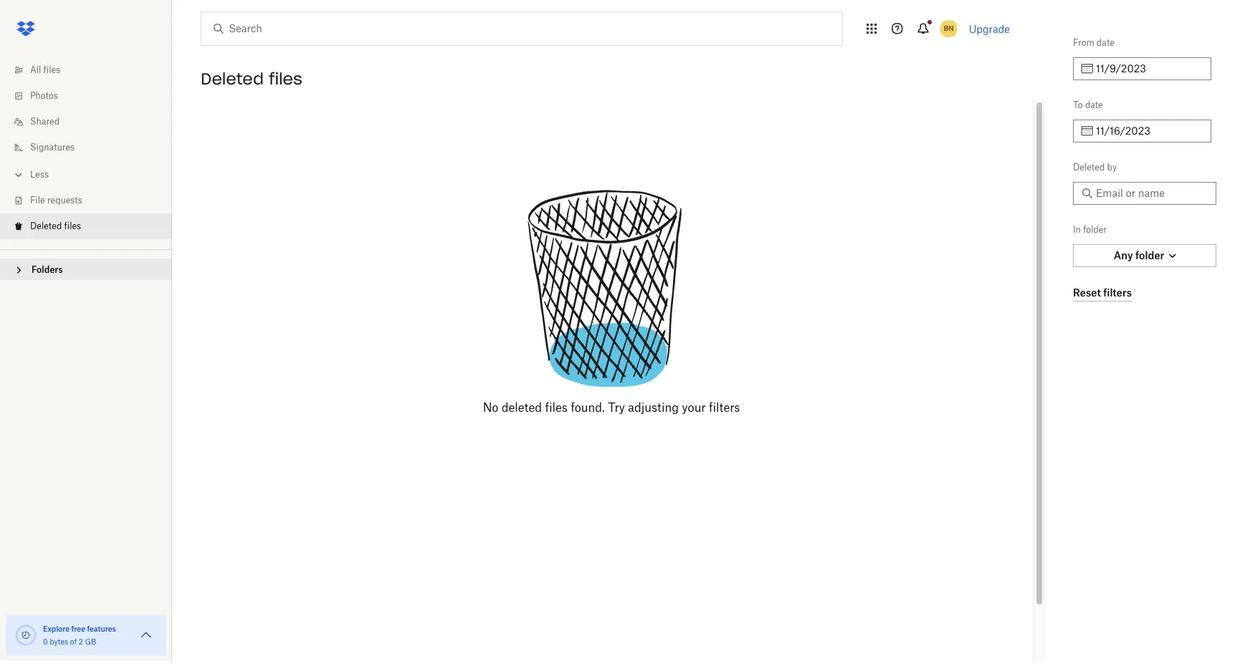 Task type: locate. For each thing, give the bounding box(es) containing it.
Search text field
[[229, 21, 813, 37]]

filters right your
[[709, 401, 740, 415]]

1 horizontal spatial deleted
[[201, 69, 264, 89]]

0 horizontal spatial folder
[[1083, 224, 1107, 235]]

deleted
[[201, 69, 264, 89], [1073, 162, 1105, 173], [30, 221, 62, 232]]

dropbox image
[[11, 14, 40, 43]]

0 vertical spatial filters
[[1104, 286, 1132, 299]]

in
[[1073, 224, 1081, 235]]

0 vertical spatial deleted
[[201, 69, 264, 89]]

file
[[30, 195, 45, 206]]

to date
[[1073, 100, 1103, 110]]

list
[[0, 49, 172, 249]]

filters
[[1104, 286, 1132, 299], [709, 401, 740, 415]]

adjusting
[[628, 401, 679, 415]]

bytes
[[50, 638, 68, 647]]

reset filters button
[[1073, 285, 1132, 302]]

1 horizontal spatial filters
[[1104, 286, 1132, 299]]

0 vertical spatial folder
[[1083, 224, 1107, 235]]

deleted inside list item
[[30, 221, 62, 232]]

2 vertical spatial deleted
[[30, 221, 62, 232]]

0 vertical spatial deleted files
[[201, 69, 302, 89]]

To date text field
[[1096, 123, 1203, 139]]

1 horizontal spatial folder
[[1136, 249, 1164, 262]]

deleted files
[[201, 69, 302, 89], [30, 221, 81, 232]]

1 vertical spatial date
[[1085, 100, 1103, 110]]

1 vertical spatial folder
[[1136, 249, 1164, 262]]

0 horizontal spatial deleted files
[[30, 221, 81, 232]]

folder inside 'any folder' button
[[1136, 249, 1164, 262]]

all files
[[30, 65, 60, 75]]

deleted files list item
[[0, 214, 172, 239]]

folder
[[1083, 224, 1107, 235], [1136, 249, 1164, 262]]

date for to date
[[1085, 100, 1103, 110]]

file requests link
[[11, 188, 172, 214]]

0 horizontal spatial deleted
[[30, 221, 62, 232]]

no
[[483, 401, 499, 415]]

0 vertical spatial date
[[1097, 37, 1115, 48]]

1 vertical spatial filters
[[709, 401, 740, 415]]

deleted by
[[1073, 162, 1117, 173]]

explore free features 0 bytes of 2 gb
[[43, 625, 116, 647]]

quota usage element
[[14, 624, 37, 647]]

files
[[43, 65, 60, 75], [269, 69, 302, 89], [64, 221, 81, 232], [545, 401, 568, 415]]

date right from
[[1097, 37, 1115, 48]]

folders
[[32, 265, 63, 275]]

found.
[[571, 401, 605, 415]]

folder right any
[[1136, 249, 1164, 262]]

0 horizontal spatial filters
[[709, 401, 740, 415]]

your
[[682, 401, 706, 415]]

free
[[71, 625, 85, 634]]

signatures link
[[11, 135, 172, 161]]

from
[[1073, 37, 1095, 48]]

date right the to
[[1085, 100, 1103, 110]]

file requests
[[30, 195, 82, 206]]

gb
[[85, 638, 96, 647]]

all
[[30, 65, 41, 75]]

deleted files link
[[11, 214, 172, 239]]

reset
[[1073, 286, 1101, 299]]

deleted files inside list item
[[30, 221, 81, 232]]

From date text field
[[1096, 61, 1203, 77]]

filters right reset
[[1104, 286, 1132, 299]]

less
[[30, 169, 49, 180]]

date
[[1097, 37, 1115, 48], [1085, 100, 1103, 110]]

1 vertical spatial deleted files
[[30, 221, 81, 232]]

1 horizontal spatial deleted files
[[201, 69, 302, 89]]

reset filters
[[1073, 286, 1132, 299]]

2 horizontal spatial deleted
[[1073, 162, 1105, 173]]

1 vertical spatial deleted
[[1073, 162, 1105, 173]]

folder right in
[[1083, 224, 1107, 235]]

any
[[1114, 249, 1133, 262]]

deleted
[[502, 401, 542, 415]]

photos
[[30, 90, 58, 101]]

bn
[[944, 24, 954, 33]]



Task type: describe. For each thing, give the bounding box(es) containing it.
from date
[[1073, 37, 1115, 48]]

photos link
[[11, 83, 172, 109]]

shared
[[30, 116, 60, 127]]

filters inside button
[[1104, 286, 1132, 299]]

shared link
[[11, 109, 172, 135]]

of
[[70, 638, 77, 647]]

folders button
[[0, 259, 172, 280]]

any folder
[[1114, 249, 1164, 262]]

all files link
[[11, 57, 172, 83]]

upgrade link
[[969, 23, 1010, 35]]

folder for in folder
[[1083, 224, 1107, 235]]

list containing all files
[[0, 49, 172, 249]]

by
[[1107, 162, 1117, 173]]

explore
[[43, 625, 70, 634]]

files inside list item
[[64, 221, 81, 232]]

to
[[1073, 100, 1083, 110]]

features
[[87, 625, 116, 634]]

in folder
[[1073, 224, 1107, 235]]

0
[[43, 638, 48, 647]]

no deleted files found. try adjusting your filters
[[483, 401, 740, 415]]

folder for any folder
[[1136, 249, 1164, 262]]

any folder button
[[1073, 244, 1217, 267]]

bn button
[[937, 17, 960, 40]]

2
[[79, 638, 83, 647]]

try
[[608, 401, 625, 415]]

upgrade
[[969, 23, 1010, 35]]

date for from date
[[1097, 37, 1115, 48]]

less image
[[11, 168, 26, 182]]

files inside "link"
[[43, 65, 60, 75]]

signatures
[[30, 142, 75, 153]]

Deleted by text field
[[1096, 186, 1208, 201]]

requests
[[47, 195, 82, 206]]



Task type: vqa. For each thing, say whether or not it's contained in the screenshot.
EXPLORE FREE FEATURES 0 BYTES OF 2 GB at left
yes



